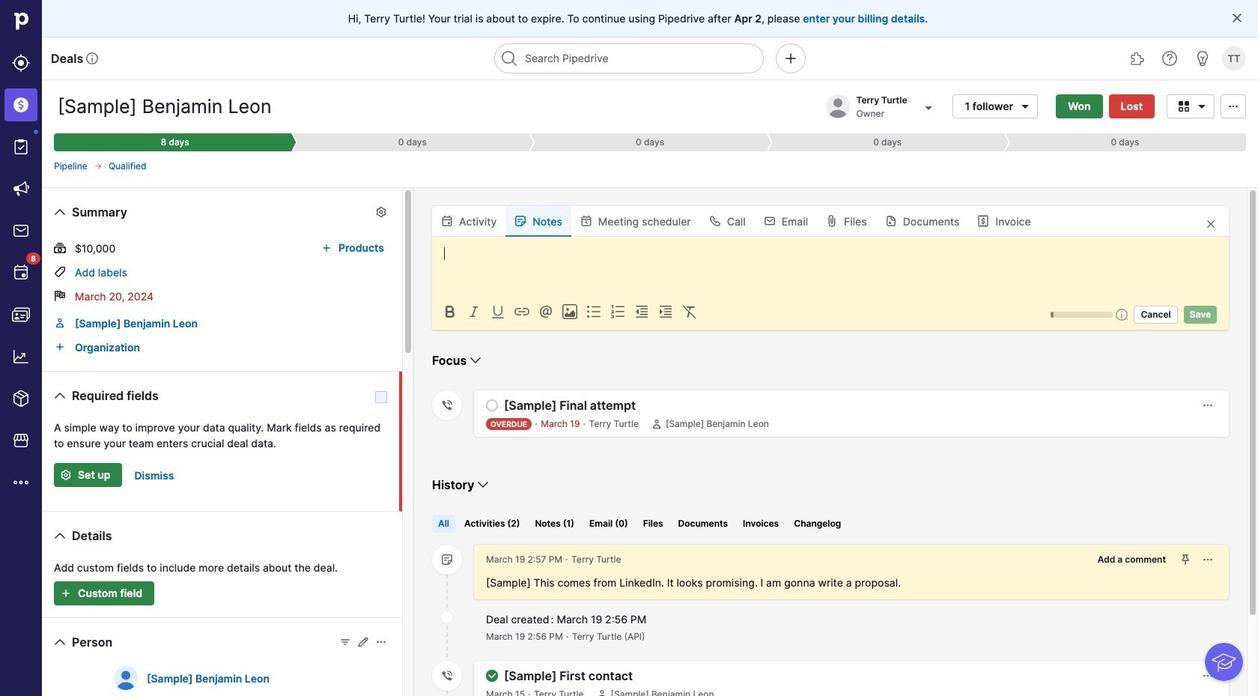 Task type: describe. For each thing, give the bounding box(es) containing it.
pin this note image
[[1180, 554, 1192, 566]]

knowledge center bot, also known as kc bot is an onboarding assistant that allows you to see the list of onboarding items in one place for quick and easy reference. this improves your in-app experience. image
[[1206, 643, 1244, 681]]

deals image
[[12, 96, 30, 114]]

color muted image
[[1117, 309, 1129, 321]]

[Sample] Benjamin Leon text field
[[54, 91, 303, 121]]

leads image
[[12, 54, 30, 72]]

quick add image
[[782, 49, 800, 67]]

insights image
[[12, 348, 30, 366]]

home image
[[10, 10, 32, 32]]

1 color secondary image from the left
[[465, 303, 483, 321]]

color link image
[[54, 341, 66, 353]]

1 more actions image from the top
[[1203, 399, 1215, 411]]

products image
[[12, 390, 30, 408]]

4 color secondary image from the left
[[681, 303, 699, 321]]

info image
[[86, 52, 98, 64]]

3 color secondary image from the left
[[585, 303, 603, 321]]

marketplace image
[[12, 432, 30, 450]]

quick help image
[[1162, 49, 1179, 67]]

transfer ownership image
[[920, 99, 938, 117]]



Task type: locate. For each thing, give the bounding box(es) containing it.
color primary image
[[1176, 100, 1194, 112], [94, 162, 103, 171], [51, 203, 69, 221], [441, 215, 453, 227], [581, 215, 593, 227], [709, 215, 721, 227], [886, 215, 898, 227], [978, 215, 990, 227], [54, 242, 66, 254], [318, 242, 336, 254], [54, 266, 66, 278], [651, 418, 663, 430], [51, 527, 69, 545], [339, 636, 351, 648], [596, 689, 608, 696]]

more image
[[12, 474, 30, 492]]

color primary image
[[1232, 12, 1244, 24], [1017, 100, 1035, 112], [1194, 100, 1212, 112], [1225, 100, 1243, 112], [375, 206, 387, 218], [515, 215, 527, 227], [764, 215, 776, 227], [827, 215, 839, 227], [1203, 218, 1221, 230], [54, 290, 66, 302], [467, 351, 485, 369], [51, 387, 69, 405], [486, 399, 498, 411], [475, 476, 493, 494], [51, 633, 69, 651], [357, 636, 369, 648], [375, 636, 387, 648], [486, 670, 498, 682]]

sales assistant image
[[1194, 49, 1212, 67]]

color undefined image
[[12, 138, 30, 156]]

2 more actions image from the top
[[1203, 554, 1215, 566]]

campaigns image
[[12, 180, 30, 198]]

menu
[[0, 0, 42, 696]]

contacts image
[[12, 306, 30, 324]]

sales inbox image
[[12, 222, 30, 240]]

1 color primary inverted image from the top
[[57, 469, 75, 481]]

more actions image
[[1203, 399, 1215, 411], [1203, 554, 1215, 566]]

2 color primary inverted image from the top
[[57, 588, 75, 599]]

0 vertical spatial more actions image
[[1203, 399, 1215, 411]]

color primary inverted image
[[57, 469, 75, 481], [57, 588, 75, 599]]

color secondary image
[[441, 303, 459, 321], [489, 303, 507, 321], [513, 303, 531, 321], [537, 303, 555, 321], [609, 303, 627, 321], [633, 303, 651, 321], [657, 303, 675, 321], [441, 399, 453, 411], [441, 554, 453, 566], [441, 611, 453, 623], [441, 670, 453, 682]]

0 vertical spatial color primary inverted image
[[57, 469, 75, 481]]

1 vertical spatial color primary inverted image
[[57, 588, 75, 599]]

Search Pipedrive field
[[495, 43, 764, 73]]

more actions image
[[1203, 670, 1215, 682]]

color undefined image
[[12, 264, 30, 282]]

2 color secondary image from the left
[[561, 303, 579, 321]]

color link image
[[54, 317, 66, 329]]

menu item
[[0, 84, 42, 126]]

1 vertical spatial more actions image
[[1203, 554, 1215, 566]]

color secondary image
[[465, 303, 483, 321], [561, 303, 579, 321], [585, 303, 603, 321], [681, 303, 699, 321]]



Task type: vqa. For each thing, say whether or not it's contained in the screenshot.
menu toggle 'image'
no



